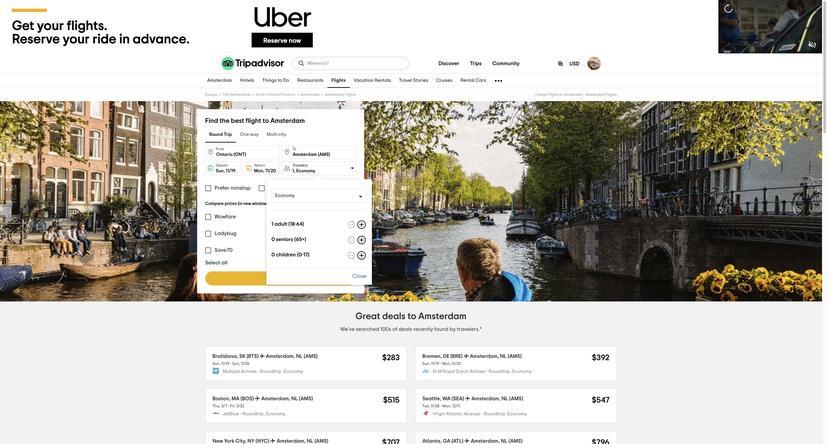 Task type: describe. For each thing, give the bounding box(es) containing it.
bremen, de (bre)
[[423, 354, 463, 359]]

$392
[[592, 354, 610, 362]]

jetblue
[[223, 412, 239, 417]]

mon, inside return mon, 11/20
[[254, 169, 265, 174]]

prices
[[225, 202, 237, 206]]

0 for 0 seniors (65+)
[[272, 237, 275, 242]]

amsterdam, down virgin atlantic airways - roundtrip, economy
[[471, 439, 500, 444]]

64)
[[297, 222, 304, 227]]

sun, down bratislava, sk (bts)
[[232, 362, 240, 366]]

seattle, wa (sea)
[[423, 396, 464, 402]]

boston,
[[213, 396, 231, 402]]

tue,
[[423, 405, 430, 409]]

restaurants link
[[293, 74, 328, 88]]

to right the flight
[[263, 118, 269, 124]]

depart sun, 11/19
[[216, 164, 236, 174]]

amsterdam down profile picture
[[586, 93, 605, 97]]

sun, 11/19  - mon, 11/20
[[423, 362, 461, 366]]

$547
[[592, 397, 610, 405]]

1 airlines from the left
[[241, 370, 257, 375]]

nl for $515
[[291, 396, 298, 402]]

window)
[[252, 202, 268, 206]]

0 seniors (65+)
[[272, 237, 306, 242]]

nearby
[[287, 186, 305, 191]]

nl for $283
[[296, 354, 303, 359]]

mon, for $392
[[442, 362, 451, 366]]

from
[[216, 147, 224, 151]]

ma
[[232, 396, 240, 402]]

cheap flights to amsterdam - amsterdam flights
[[536, 93, 617, 97]]

1 vertical spatial deals
[[399, 327, 412, 332]]

0 vertical spatial amsterdam link
[[203, 74, 236, 88]]

prefer
[[215, 186, 230, 191]]

nonstop
[[231, 186, 251, 191]]

12/11
[[453, 405, 460, 409]]

thu, 3/7  - fri, 3/22
[[213, 405, 244, 409]]

select
[[205, 260, 221, 266]]

usd
[[570, 61, 580, 67]]

netherlands
[[230, 93, 251, 97]]

include
[[268, 186, 286, 191]]

sun, down bremen,
[[423, 362, 430, 366]]

amsterdam down flights link on the top
[[325, 93, 344, 97]]

amsterdam, right (nyc)
[[277, 439, 306, 444]]

amsterdam, for $515
[[261, 396, 290, 402]]

amsterdam up the
[[207, 78, 232, 83]]

vacation
[[354, 78, 374, 83]]

community button
[[487, 57, 525, 70]]

(65+)
[[294, 237, 306, 242]]

we've
[[341, 327, 355, 332]]

usd button
[[552, 57, 585, 71]]

(bre)
[[451, 354, 463, 359]]

rentals
[[375, 78, 391, 83]]

(in
[[238, 202, 243, 206]]

depart
[[216, 164, 228, 168]]

city or airport text field for from
[[205, 145, 280, 159]]

(ams) for $283
[[304, 354, 318, 359]]

sk
[[239, 354, 246, 359]]

restaurants
[[297, 78, 324, 83]]

(ams) for $515
[[299, 396, 313, 402]]

virgin atlantic airways - roundtrip, economy
[[433, 412, 527, 417]]

flights link
[[328, 74, 350, 88]]

wowfare
[[215, 214, 236, 220]]

(bts)
[[247, 354, 259, 359]]

hotels link
[[236, 74, 258, 88]]

ny
[[248, 439, 255, 444]]

rental cars link
[[457, 74, 490, 88]]

(sea)
[[452, 396, 464, 402]]

bremen,
[[423, 354, 442, 359]]

klm
[[433, 370, 442, 375]]

city
[[279, 133, 286, 137]]

1 vertical spatial 1
[[272, 222, 274, 227]]

vacation rentals link
[[350, 74, 395, 88]]

11/19 inside depart sun, 11/19
[[226, 169, 236, 174]]

(18-
[[289, 222, 297, 227]]

include nearby airports
[[268, 186, 326, 191]]

province
[[281, 93, 295, 97]]

11/20 inside return mon, 11/20
[[266, 169, 276, 174]]

1 inside travelers 1 , economy
[[293, 169, 294, 173]]

amsterdam, nl (ams) for $547
[[472, 396, 523, 402]]

sun, down bratislava,
[[213, 362, 220, 366]]

amsterdam, for $283
[[266, 354, 295, 359]]

new
[[213, 439, 223, 444]]

new
[[243, 202, 251, 206]]

multi-
[[267, 133, 279, 137]]

klm royal dutch airlines - roundtrip, economy
[[433, 370, 532, 375]]

community
[[493, 61, 520, 66]]

north holland province link
[[256, 93, 295, 97]]

sun, inside depart sun, 11/19
[[216, 169, 225, 174]]

save70
[[215, 248, 233, 253]]

2 airlines from the left
[[470, 370, 485, 375]]

vacation rentals
[[354, 78, 391, 83]]

(ams) for $547
[[510, 396, 523, 402]]

amsterdam down restaurants link
[[301, 93, 320, 97]]

compare
[[205, 202, 224, 206]]

11/19 for $392
[[431, 362, 439, 366]]

to left do
[[278, 78, 282, 83]]

europe link
[[205, 93, 217, 97]]

amsterdam up city
[[271, 118, 305, 124]]

seattle,
[[423, 396, 441, 402]]

all
[[222, 260, 228, 266]]



Task type: locate. For each thing, give the bounding box(es) containing it.
mon, down return at left
[[254, 169, 265, 174]]

compare prices (in new window)
[[205, 202, 268, 206]]

1 vertical spatial mon,
[[442, 362, 451, 366]]

cars
[[476, 78, 486, 83]]

11/20 up include
[[266, 169, 276, 174]]

nl for $392
[[500, 354, 507, 359]]

1 0 from the top
[[272, 237, 275, 242]]

amsterdam, nl (ams) for $515
[[261, 396, 313, 402]]

0 horizontal spatial 1
[[272, 222, 274, 227]]

to up we've searched 100s of deals recently found by travelers.*
[[408, 312, 417, 322]]

the
[[223, 93, 229, 97]]

rental cars
[[461, 78, 486, 83]]

0 left children
[[272, 252, 275, 258]]

bratislava, sk (bts)
[[213, 354, 259, 359]]

0 vertical spatial deals
[[382, 312, 406, 322]]

1 left adult
[[272, 222, 274, 227]]

0 vertical spatial 11/20
[[266, 169, 276, 174]]

economy
[[296, 169, 316, 173], [275, 194, 295, 198], [284, 370, 303, 375], [512, 370, 532, 375], [266, 412, 286, 417], [508, 412, 527, 417]]

travel stories link
[[395, 74, 433, 88]]

tue, 11/28  - mon, 12/11
[[423, 405, 460, 409]]

1 horizontal spatial city or airport text field
[[282, 145, 356, 159]]

11/19 down depart
[[226, 169, 236, 174]]

profile picture image
[[588, 57, 601, 70]]

(ams) for $392
[[508, 354, 522, 359]]

north
[[256, 93, 266, 97]]

discover
[[439, 61, 460, 66]]

amsterdam, for $392
[[470, 354, 499, 359]]

1 vertical spatial 0
[[272, 252, 275, 258]]

1 vertical spatial 11/20
[[452, 362, 461, 366]]

things to do link
[[258, 74, 293, 88]]

City or Airport text field
[[205, 145, 280, 159], [282, 145, 356, 159]]

(bos)
[[241, 396, 254, 402]]

amsterdam, up klm royal dutch airlines - roundtrip, economy
[[470, 354, 499, 359]]

close
[[353, 274, 367, 279]]

mon, down the de
[[442, 362, 451, 366]]

the netherlands
[[223, 93, 251, 97]]

0 vertical spatial mon,
[[254, 169, 265, 174]]

(0-
[[297, 252, 303, 258]]

trip
[[224, 133, 232, 137]]

11/19 for $283
[[221, 362, 229, 366]]

cheap
[[536, 93, 547, 97]]

one-
[[240, 133, 250, 137]]

advertisement region
[[0, 0, 823, 53]]

atlantic
[[446, 412, 463, 417]]

airlines down 11/26
[[241, 370, 257, 375]]

amsterdam link up the
[[203, 74, 236, 88]]

city or airport text field for to
[[282, 145, 356, 159]]

$515
[[383, 397, 400, 405]]

amsterdam, for $547
[[472, 396, 501, 402]]

1 vertical spatial amsterdam link
[[301, 93, 320, 97]]

deals up of
[[382, 312, 406, 322]]

city or airport text field up travelers 1 , economy
[[282, 145, 356, 159]]

1 city or airport text field from the left
[[205, 145, 280, 159]]

flights
[[332, 78, 346, 83], [345, 93, 356, 97], [548, 93, 559, 97], [606, 93, 617, 97]]

0 horizontal spatial 11/20
[[266, 169, 276, 174]]

0
[[272, 237, 275, 242], [272, 252, 275, 258]]

1 horizontal spatial amsterdam link
[[301, 93, 320, 97]]

things
[[262, 78, 277, 83]]

multi-city
[[267, 133, 286, 137]]

round
[[209, 133, 223, 137]]

roundtrip,
[[260, 370, 283, 375], [489, 370, 511, 375], [243, 412, 265, 417], [484, 412, 507, 417]]

amsterdam, nl (ams) for $392
[[470, 354, 522, 359]]

trips
[[470, 61, 482, 66]]

$283
[[382, 354, 400, 362]]

0 left seniors
[[272, 237, 275, 242]]

11/28
[[431, 405, 440, 409]]

hotels
[[240, 78, 254, 83]]

3/22
[[237, 405, 244, 409]]

11/19 down bremen,
[[431, 362, 439, 366]]

1 down travelers
[[293, 169, 294, 173]]

of
[[393, 327, 398, 332]]

2 city or airport text field from the left
[[282, 145, 356, 159]]

11/19 down bratislava,
[[221, 362, 229, 366]]

(nyc)
[[256, 439, 269, 444]]

1 horizontal spatial airlines
[[470, 370, 485, 375]]

0 horizontal spatial airlines
[[241, 370, 257, 375]]

11/20 down (bre)
[[452, 362, 461, 366]]

sun, 11/19  - sun, 11/26
[[213, 362, 250, 366]]

return mon, 11/20
[[254, 164, 276, 174]]

find
[[205, 118, 218, 124]]

amsterdam link down restaurants link
[[301, 93, 320, 97]]

ladybug
[[215, 231, 237, 236]]

we've searched 100s of deals recently found by travelers.*
[[341, 327, 482, 332]]

searched
[[356, 327, 379, 332]]

boston, ma (bos)
[[213, 396, 254, 402]]

0 for 0 children (0-17)
[[272, 252, 275, 258]]

amsterdam, nl (ams) for $283
[[266, 354, 318, 359]]

0 horizontal spatial amsterdam link
[[203, 74, 236, 88]]

airways
[[464, 412, 481, 417]]

airports
[[306, 186, 326, 191]]

travelers
[[293, 164, 308, 167]]

amsterdam, up jetblue - roundtrip, economy
[[261, 396, 290, 402]]

find the best flight to amsterdam
[[205, 118, 305, 124]]

1 horizontal spatial 1
[[293, 169, 294, 173]]

discover button
[[433, 57, 465, 70]]

york
[[224, 439, 235, 444]]

0 horizontal spatial city or airport text field
[[205, 145, 280, 159]]

travel
[[399, 78, 412, 83]]

the netherlands link
[[223, 93, 251, 97]]

thu,
[[213, 405, 221, 409]]

north holland province
[[256, 93, 295, 97]]

mon, down wa
[[443, 405, 452, 409]]

11/26
[[241, 362, 250, 366]]

stories
[[413, 78, 429, 83]]

None search field
[[293, 58, 409, 70]]

seniors
[[276, 237, 293, 242]]

11/19
[[226, 169, 236, 174], [221, 362, 229, 366], [431, 362, 439, 366]]

multiple airlines - roundtrip, economy
[[223, 370, 303, 375]]

sun, down depart
[[216, 169, 225, 174]]

multiple
[[223, 370, 240, 375]]

,
[[294, 169, 295, 173]]

trips button
[[465, 57, 487, 70]]

search image
[[298, 60, 305, 67]]

amsterdam link
[[203, 74, 236, 88], [301, 93, 320, 97]]

one-way
[[240, 133, 259, 137]]

economy inside travelers 1 , economy
[[296, 169, 316, 173]]

mon,
[[254, 169, 265, 174], [442, 362, 451, 366], [443, 405, 452, 409]]

great
[[356, 312, 380, 322]]

best
[[231, 118, 244, 124]]

cruises
[[437, 78, 453, 83]]

amsterdam flights link
[[325, 93, 356, 97]]

great deals to amsterdam
[[356, 312, 467, 322]]

to right cheap
[[560, 93, 563, 97]]

amsterdam flights
[[325, 93, 356, 97]]

amsterdam, up multiple airlines - roundtrip, economy
[[266, 354, 295, 359]]

-
[[584, 93, 585, 97], [230, 362, 231, 366], [440, 362, 441, 366], [258, 370, 259, 375], [487, 370, 488, 375], [228, 405, 229, 409], [441, 405, 442, 409], [240, 412, 241, 417], [482, 412, 483, 417]]

1 horizontal spatial 11/20
[[452, 362, 461, 366]]

new york city, ny (nyc)
[[213, 439, 269, 444]]

(atl)
[[452, 439, 464, 444]]

amsterdam down usd at the top right
[[564, 93, 583, 97]]

mon, for $547
[[443, 405, 452, 409]]

virgin
[[433, 412, 445, 417]]

amsterdam up found
[[419, 312, 467, 322]]

tripadvisor image
[[221, 57, 284, 70]]

2 0 from the top
[[272, 252, 275, 258]]

flightsearchdirect
[[290, 231, 336, 236]]

(ams)
[[304, 354, 318, 359], [508, 354, 522, 359], [299, 396, 313, 402], [510, 396, 523, 402], [315, 439, 329, 444], [509, 439, 523, 444]]

airlines right dutch
[[470, 370, 485, 375]]

by
[[450, 327, 456, 332]]

0 vertical spatial 1
[[293, 169, 294, 173]]

city,
[[236, 439, 247, 444]]

round trip
[[209, 133, 232, 137]]

deals right of
[[399, 327, 412, 332]]

0 vertical spatial 0
[[272, 237, 275, 242]]

2 vertical spatial mon,
[[443, 405, 452, 409]]

amsterdam, up virgin atlantic airways - roundtrip, economy
[[472, 396, 501, 402]]

amsterdam
[[207, 78, 232, 83], [301, 93, 320, 97], [325, 93, 344, 97], [564, 93, 583, 97], [586, 93, 605, 97], [271, 118, 305, 124], [419, 312, 467, 322]]

1
[[293, 169, 294, 173], [272, 222, 274, 227]]

things to do
[[262, 78, 289, 83]]

flight
[[246, 118, 261, 124]]

1 adult (18-64)
[[272, 222, 304, 227]]

Search search field
[[308, 61, 403, 67]]

sun,
[[216, 169, 225, 174], [213, 362, 220, 366], [232, 362, 240, 366], [423, 362, 430, 366]]

city or airport text field down one-
[[205, 145, 280, 159]]

nl for $547
[[502, 396, 508, 402]]



Task type: vqa. For each thing, say whether or not it's contained in the screenshot.


